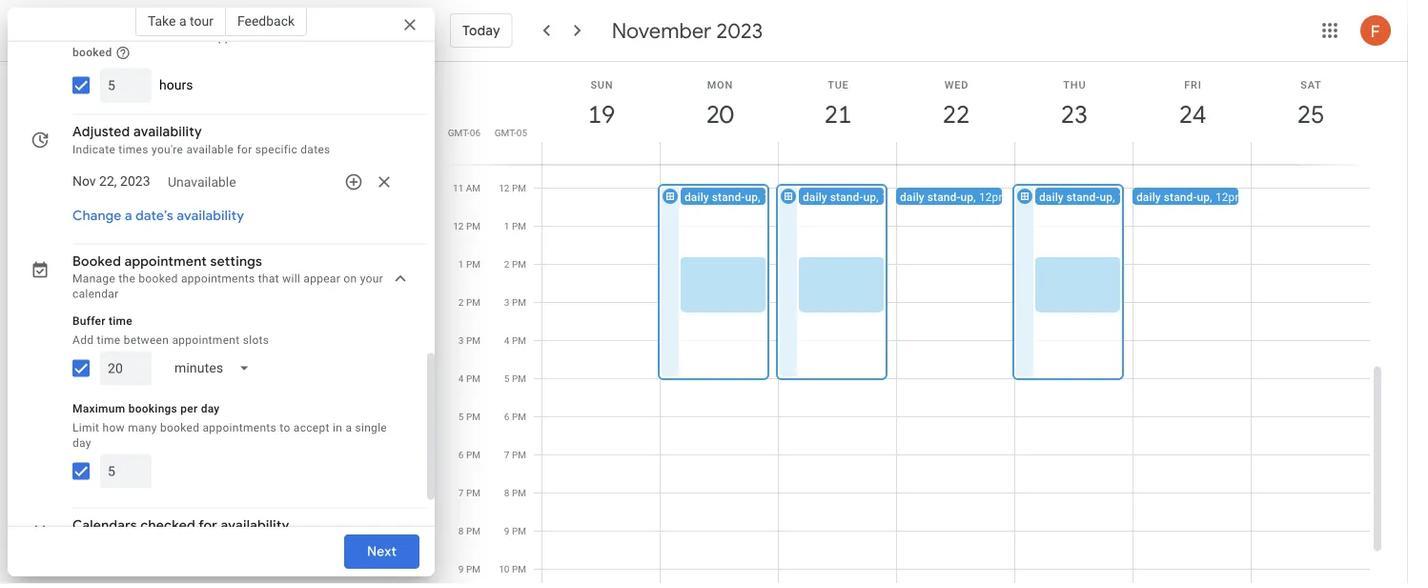 Task type: describe. For each thing, give the bounding box(es) containing it.
many
[[128, 422, 157, 435]]

maximum
[[72, 402, 125, 416]]

availability for for
[[221, 518, 289, 535]]

1 vertical spatial 12
[[453, 221, 464, 232]]

monday, november 20 element
[[698, 92, 742, 136]]

change a date's availability
[[72, 208, 244, 225]]

1 vertical spatial 3 pm
[[458, 335, 481, 347]]

minimum time before the appointment start that it can be booked
[[72, 31, 382, 59]]

today
[[462, 22, 500, 39]]

1 horizontal spatial 6 pm
[[504, 411, 526, 423]]

appointment inside buffer time add time between appointment slots
[[172, 334, 240, 347]]

06
[[470, 127, 481, 138]]

0 horizontal spatial 1
[[458, 259, 464, 270]]

0 horizontal spatial 7 pm
[[458, 488, 481, 499]]

Date text field
[[72, 171, 151, 194]]

am
[[466, 183, 481, 194]]

0 vertical spatial 2 pm
[[504, 259, 526, 270]]

checked
[[140, 518, 195, 535]]

25 column header
[[1251, 62, 1370, 164]]

5 daily stand-up , 12pm from the left
[[1136, 191, 1245, 204]]

0 vertical spatial 3
[[504, 297, 510, 308]]

a for take
[[179, 13, 186, 29]]

1 horizontal spatial 5 pm
[[504, 373, 526, 385]]

sun
[[591, 79, 613, 91]]

grid containing 19
[[442, 62, 1385, 584]]

booked inside maximum bookings per day limit how many booked appointments to accept in a single day
[[160, 422, 200, 435]]

Buffer time number field
[[108, 352, 144, 386]]

10
[[499, 564, 510, 575]]

minimum
[[72, 31, 123, 44]]

tour
[[190, 13, 213, 29]]

0 vertical spatial 5
[[504, 373, 510, 385]]

booked appointment settings manage the booked appointments that will appear on your calendar
[[72, 254, 383, 301]]

adjusted
[[72, 124, 130, 141]]

tue
[[828, 79, 849, 91]]

take a tour
[[148, 13, 213, 29]]

23 column header
[[1014, 62, 1134, 164]]

feedback button
[[226, 6, 307, 36]]

how
[[102, 422, 125, 435]]

a for change
[[125, 208, 132, 225]]

mon
[[707, 79, 733, 91]]

0 vertical spatial 12
[[499, 183, 510, 194]]

1 horizontal spatial 7 pm
[[504, 450, 526, 461]]

add
[[72, 334, 94, 347]]

can
[[346, 31, 366, 44]]

gmt-05
[[495, 127, 527, 138]]

start
[[283, 31, 308, 44]]

1 vertical spatial 12 pm
[[453, 221, 481, 232]]

slots
[[243, 334, 269, 347]]

between
[[124, 334, 169, 347]]

that inside 'minimum time before the appointment start that it can be booked'
[[311, 31, 333, 44]]

0 horizontal spatial 5 pm
[[458, 411, 481, 423]]

maximum bookings per day limit how many booked appointments to accept in a single day
[[72, 402, 387, 450]]

booked inside booked appointment settings manage the booked appointments that will appear on your calendar
[[139, 273, 178, 286]]

times
[[119, 143, 148, 157]]

24
[[1178, 99, 1205, 130]]

1 horizontal spatial 8
[[504, 488, 510, 499]]

take
[[148, 13, 176, 29]]

0 horizontal spatial day
[[72, 437, 91, 450]]

manage
[[72, 273, 115, 286]]

thu
[[1063, 79, 1086, 91]]

adjusted availability indicate times you're available for specific dates
[[72, 124, 330, 157]]

buffer
[[72, 315, 106, 328]]

2 up from the left
[[863, 191, 876, 204]]

wed 22
[[941, 79, 969, 130]]

specific
[[255, 143, 297, 157]]

25
[[1296, 99, 1323, 130]]

11
[[453, 183, 464, 194]]

sunday, november 19 element
[[580, 92, 624, 136]]

gmt- for 05
[[495, 127, 517, 138]]

1 vertical spatial 6 pm
[[458, 450, 481, 461]]

0 vertical spatial 4
[[504, 335, 510, 347]]

your
[[360, 273, 383, 286]]

05
[[517, 127, 527, 138]]

date's
[[135, 208, 173, 225]]

0 vertical spatial 8 pm
[[504, 488, 526, 499]]

0 horizontal spatial 3
[[458, 335, 464, 347]]

0 horizontal spatial 5
[[458, 411, 464, 423]]

5 stand- from the left
[[1164, 191, 1197, 204]]

3 12pm from the left
[[979, 191, 1009, 204]]

21 column header
[[778, 62, 897, 164]]

dates
[[301, 143, 330, 157]]

21
[[823, 99, 850, 130]]

0 vertical spatial 1
[[504, 221, 510, 232]]

mon 20
[[705, 79, 733, 130]]

buffer time add time between appointment slots
[[72, 315, 269, 347]]

11 am
[[453, 183, 481, 194]]

appointments inside booked appointment settings manage the booked appointments that will appear on your calendar
[[181, 273, 255, 286]]

0 horizontal spatial 2 pm
[[458, 297, 481, 308]]

gmt-06
[[448, 127, 481, 138]]

0 horizontal spatial 2
[[458, 297, 464, 308]]

0 vertical spatial 2
[[504, 259, 510, 270]]

3 stand- from the left
[[927, 191, 961, 204]]

10 pm
[[499, 564, 526, 575]]

20
[[705, 99, 732, 130]]

0 vertical spatial 9 pm
[[504, 526, 526, 537]]

1 horizontal spatial 4 pm
[[504, 335, 526, 347]]

indicate
[[72, 143, 115, 157]]

22
[[941, 99, 969, 130]]

thursday, november 23 element
[[1053, 92, 1096, 136]]

1 vertical spatial 7
[[458, 488, 464, 499]]

saturday, november 25 element
[[1289, 92, 1333, 136]]

friday, november 24 element
[[1171, 92, 1215, 136]]

sun 19
[[587, 79, 614, 130]]

sat 25
[[1296, 79, 1323, 130]]

bookings
[[128, 402, 177, 416]]

3 daily stand-up , 12pm from the left
[[900, 191, 1009, 204]]

3 up from the left
[[961, 191, 974, 204]]

you're
[[152, 143, 183, 157]]

5 12pm from the left
[[1216, 191, 1245, 204]]

appear
[[304, 273, 340, 286]]

0 horizontal spatial 1 pm
[[458, 259, 481, 270]]

2 , from the left
[[876, 191, 879, 204]]

november 2023
[[612, 17, 763, 44]]

change
[[72, 208, 122, 225]]

5 , from the left
[[1210, 191, 1213, 204]]

1 12pm from the left
[[764, 191, 793, 204]]

to
[[280, 422, 290, 435]]

1 horizontal spatial 3 pm
[[504, 297, 526, 308]]

appointment inside booked appointment settings manage the booked appointments that will appear on your calendar
[[125, 254, 207, 271]]

0 vertical spatial 6
[[504, 411, 510, 423]]

for inside dropdown button
[[199, 518, 217, 535]]

1 stand- from the left
[[712, 191, 745, 204]]

1 up from the left
[[745, 191, 758, 204]]

calendar
[[72, 288, 119, 301]]

4 12pm from the left
[[1118, 191, 1148, 204]]

fri
[[1184, 79, 1202, 91]]

single
[[355, 422, 387, 435]]

tue 21
[[823, 79, 850, 130]]



Task type: locate. For each thing, give the bounding box(es) containing it.
, down 20 'column header'
[[758, 191, 761, 204]]

, down 23 column header
[[1113, 191, 1115, 204]]

appointments down settings on the top
[[181, 273, 255, 286]]

next
[[367, 543, 397, 561]]

22 column header
[[896, 62, 1015, 164]]

8 pm
[[504, 488, 526, 499], [458, 526, 481, 537]]

daily
[[685, 191, 709, 204], [803, 191, 827, 204], [900, 191, 925, 204], [1039, 191, 1064, 204], [1136, 191, 1161, 204]]

1 vertical spatial for
[[199, 518, 217, 535]]

time for buffer
[[109, 315, 132, 328]]

booked inside 'minimum time before the appointment start that it can be booked'
[[72, 46, 112, 59]]

availability
[[133, 124, 202, 141], [177, 208, 244, 225], [221, 518, 289, 535]]

for right checked
[[199, 518, 217, 535]]

4 pm
[[504, 335, 526, 347], [458, 373, 481, 385]]

7 pm
[[504, 450, 526, 461], [458, 488, 481, 499]]

4 daily from the left
[[1039, 191, 1064, 204]]

daily stand-up , 12pm down thursday, november 23 element
[[1039, 191, 1148, 204]]

9 pm up "10 pm"
[[504, 526, 526, 537]]

up down friday, november 24 element
[[1197, 191, 1210, 204]]

appointments left to
[[203, 422, 277, 435]]

availability up you're
[[133, 124, 202, 141]]

2 vertical spatial booked
[[160, 422, 200, 435]]

0 horizontal spatial 12
[[453, 221, 464, 232]]

1 horizontal spatial 4
[[504, 335, 510, 347]]

4 daily stand-up , 12pm from the left
[[1039, 191, 1148, 204]]

3 daily from the left
[[900, 191, 925, 204]]

appointments inside maximum bookings per day limit how many booked appointments to accept in a single day
[[203, 422, 277, 435]]

time inside 'minimum time before the appointment start that it can be booked'
[[126, 31, 150, 44]]

0 vertical spatial booked
[[72, 46, 112, 59]]

2 vertical spatial a
[[345, 422, 352, 435]]

up down 21 column header
[[863, 191, 876, 204]]

availability inside dropdown button
[[221, 518, 289, 535]]

6 pm
[[504, 411, 526, 423], [458, 450, 481, 461]]

, down the wednesday, november 22 element
[[974, 191, 976, 204]]

booked down minimum
[[72, 46, 112, 59]]

5 up from the left
[[1197, 191, 1210, 204]]

gmt- for 06
[[448, 127, 470, 138]]

unavailable
[[168, 174, 236, 190]]

1 horizontal spatial day
[[201, 402, 220, 416]]

will
[[282, 273, 300, 286]]

the right manage
[[119, 273, 135, 286]]

1 horizontal spatial 3
[[504, 297, 510, 308]]

1 vertical spatial 1 pm
[[458, 259, 481, 270]]

0 horizontal spatial 9
[[458, 564, 464, 575]]

1 vertical spatial 2
[[458, 297, 464, 308]]

0 vertical spatial 7
[[504, 450, 510, 461]]

1 daily stand-up , 12pm from the left
[[685, 191, 793, 204]]

0 vertical spatial the
[[191, 31, 208, 44]]

1 horizontal spatial 8 pm
[[504, 488, 526, 499]]

1 vertical spatial 9
[[458, 564, 464, 575]]

5
[[504, 373, 510, 385], [458, 411, 464, 423]]

2 stand- from the left
[[830, 191, 863, 204]]

0 horizontal spatial 6
[[458, 450, 464, 461]]

4
[[504, 335, 510, 347], [458, 373, 464, 385]]

0 vertical spatial 5 pm
[[504, 373, 526, 385]]

the
[[191, 31, 208, 44], [119, 273, 135, 286]]

1
[[504, 221, 510, 232], [458, 259, 464, 270]]

1 vertical spatial appointments
[[203, 422, 277, 435]]

9
[[504, 526, 510, 537], [458, 564, 464, 575]]

time for minimum
[[126, 31, 150, 44]]

, down 21 column header
[[876, 191, 879, 204]]

take a tour button
[[135, 6, 226, 36]]

12 pm
[[499, 183, 526, 194], [453, 221, 481, 232]]

booked up buffer time add time between appointment slots
[[139, 273, 178, 286]]

for left specific
[[237, 143, 252, 157]]

up down 23 column header
[[1100, 191, 1113, 204]]

0 vertical spatial that
[[311, 31, 333, 44]]

19 column header
[[542, 62, 661, 164]]

9 left 10
[[458, 564, 464, 575]]

feedback
[[237, 13, 295, 29]]

settings
[[210, 254, 262, 271]]

stand- down 22
[[927, 191, 961, 204]]

0 vertical spatial a
[[179, 13, 186, 29]]

booked
[[72, 254, 121, 271]]

,
[[758, 191, 761, 204], [876, 191, 879, 204], [974, 191, 976, 204], [1113, 191, 1115, 204], [1210, 191, 1213, 204]]

1 vertical spatial 2 pm
[[458, 297, 481, 308]]

1 horizontal spatial 12 pm
[[499, 183, 526, 194]]

it
[[336, 31, 343, 44]]

5 daily from the left
[[1136, 191, 1161, 204]]

availability right checked
[[221, 518, 289, 535]]

stand- down monday, november 20 element
[[712, 191, 745, 204]]

3 , from the left
[[974, 191, 976, 204]]

0 horizontal spatial a
[[125, 208, 132, 225]]

pm
[[512, 183, 526, 194], [466, 221, 481, 232], [512, 221, 526, 232], [466, 259, 481, 270], [512, 259, 526, 270], [466, 297, 481, 308], [512, 297, 526, 308], [466, 335, 481, 347], [512, 335, 526, 347], [466, 373, 481, 385], [512, 373, 526, 385], [466, 411, 481, 423], [512, 411, 526, 423], [466, 450, 481, 461], [512, 450, 526, 461], [466, 488, 481, 499], [512, 488, 526, 499], [466, 526, 481, 537], [512, 526, 526, 537], [466, 564, 481, 575], [512, 564, 526, 575]]

0 horizontal spatial 6 pm
[[458, 450, 481, 461]]

time down take
[[126, 31, 150, 44]]

3
[[504, 297, 510, 308], [458, 335, 464, 347]]

12 pm down 11 am
[[453, 221, 481, 232]]

1 vertical spatial 5
[[458, 411, 464, 423]]

12 right am
[[499, 183, 510, 194]]

0 horizontal spatial 4 pm
[[458, 373, 481, 385]]

8 up 10
[[504, 488, 510, 499]]

next button
[[344, 529, 419, 575]]

20 column header
[[660, 62, 779, 164]]

1 vertical spatial the
[[119, 273, 135, 286]]

in
[[333, 422, 342, 435]]

1 vertical spatial 8
[[458, 526, 464, 537]]

0 horizontal spatial that
[[258, 273, 279, 286]]

1 vertical spatial appointment
[[125, 254, 207, 271]]

7
[[504, 450, 510, 461], [458, 488, 464, 499]]

0 horizontal spatial 9 pm
[[458, 564, 481, 575]]

12
[[499, 183, 510, 194], [453, 221, 464, 232]]

stand- down thursday, november 23 element
[[1067, 191, 1100, 204]]

0 horizontal spatial 3 pm
[[458, 335, 481, 347]]

1 horizontal spatial 7
[[504, 450, 510, 461]]

time right "add"
[[97, 334, 121, 347]]

availability down unavailable on the top left of the page
[[177, 208, 244, 225]]

that left it
[[311, 31, 333, 44]]

a inside maximum bookings per day limit how many booked appointments to accept in a single day
[[345, 422, 352, 435]]

1 vertical spatial 9 pm
[[458, 564, 481, 575]]

daily down 21
[[803, 191, 827, 204]]

hours
[[159, 78, 193, 94]]

for inside adjusted availability indicate times you're available for specific dates
[[237, 143, 252, 157]]

tuesday, november 21 element
[[816, 92, 860, 136]]

4 , from the left
[[1113, 191, 1115, 204]]

1 horizontal spatial a
[[179, 13, 186, 29]]

12 pm right am
[[499, 183, 526, 194]]

8 pm up "10 pm"
[[504, 488, 526, 499]]

accept
[[293, 422, 330, 435]]

9 pm left 10
[[458, 564, 481, 575]]

12pm
[[764, 191, 793, 204], [882, 191, 912, 204], [979, 191, 1009, 204], [1118, 191, 1148, 204], [1216, 191, 1245, 204]]

1 vertical spatial 1
[[458, 259, 464, 270]]

per
[[180, 402, 198, 416]]

1 vertical spatial booked
[[139, 273, 178, 286]]

6
[[504, 411, 510, 423], [458, 450, 464, 461]]

gmt- left 'gmt-05'
[[448, 127, 470, 138]]

calendars checked for availability button
[[65, 513, 423, 555]]

a inside "button"
[[125, 208, 132, 225]]

day down limit
[[72, 437, 91, 450]]

0 vertical spatial day
[[201, 402, 220, 416]]

up down 20 'column header'
[[745, 191, 758, 204]]

fri 24
[[1178, 79, 1205, 130]]

grid
[[442, 62, 1385, 584]]

for
[[237, 143, 252, 157], [199, 518, 217, 535]]

wed
[[944, 79, 969, 91]]

1 vertical spatial availability
[[177, 208, 244, 225]]

today button
[[450, 8, 513, 53]]

1 vertical spatial 3
[[458, 335, 464, 347]]

a right 'in'
[[345, 422, 352, 435]]

8 pm right the next button
[[458, 526, 481, 537]]

that left will
[[258, 273, 279, 286]]

gmt-
[[448, 127, 470, 138], [495, 127, 517, 138]]

availability inside "button"
[[177, 208, 244, 225]]

12 down "11"
[[453, 221, 464, 232]]

booked down per
[[160, 422, 200, 435]]

4 up from the left
[[1100, 191, 1113, 204]]

0 horizontal spatial 8
[[458, 526, 464, 537]]

0 horizontal spatial gmt-
[[448, 127, 470, 138]]

up
[[745, 191, 758, 204], [863, 191, 876, 204], [961, 191, 974, 204], [1100, 191, 1113, 204], [1197, 191, 1210, 204]]

19
[[587, 99, 614, 130]]

1 horizontal spatial 5
[[504, 373, 510, 385]]

stand- down 24 at top right
[[1164, 191, 1197, 204]]

availability inside adjusted availability indicate times you're available for specific dates
[[133, 124, 202, 141]]

1 horizontal spatial 12
[[499, 183, 510, 194]]

0 vertical spatial availability
[[133, 124, 202, 141]]

available
[[186, 143, 234, 157]]

1 vertical spatial 4
[[458, 373, 464, 385]]

appointment down 'change a date's availability' "button"
[[125, 254, 207, 271]]

8 right the next button
[[458, 526, 464, 537]]

1 vertical spatial 8 pm
[[458, 526, 481, 537]]

9 pm
[[504, 526, 526, 537], [458, 564, 481, 575]]

24 column header
[[1133, 62, 1252, 164]]

1 horizontal spatial for
[[237, 143, 252, 157]]

1 pm
[[504, 221, 526, 232], [458, 259, 481, 270]]

, down friday, november 24 element
[[1210, 191, 1213, 204]]

4 stand- from the left
[[1067, 191, 1100, 204]]

2023
[[716, 17, 763, 44]]

1 pm down 'gmt-05'
[[504, 221, 526, 232]]

appointment left slots
[[172, 334, 240, 347]]

the inside 'minimum time before the appointment start that it can be booked'
[[191, 31, 208, 44]]

daily stand-up , 12pm down 24 at top right
[[1136, 191, 1245, 204]]

Minimum amount of hours before the start of the appointment that it can be booked number field
[[108, 69, 144, 103]]

time
[[126, 31, 150, 44], [109, 315, 132, 328], [97, 334, 121, 347]]

2 vertical spatial availability
[[221, 518, 289, 535]]

1 vertical spatial 5 pm
[[458, 411, 481, 423]]

5 pm
[[504, 373, 526, 385], [458, 411, 481, 423]]

a
[[179, 13, 186, 29], [125, 208, 132, 225], [345, 422, 352, 435]]

appointments
[[181, 273, 255, 286], [203, 422, 277, 435]]

calendars
[[72, 518, 137, 535]]

1 gmt- from the left
[[448, 127, 470, 138]]

1 vertical spatial 4 pm
[[458, 373, 481, 385]]

daily stand-up , 12pm down monday, november 20 element
[[685, 191, 793, 204]]

9 up 10
[[504, 526, 510, 537]]

daily down 22 column header
[[900, 191, 925, 204]]

0 vertical spatial 6 pm
[[504, 411, 526, 423]]

daily down 20
[[685, 191, 709, 204]]

a left date's
[[125, 208, 132, 225]]

0 vertical spatial 7 pm
[[504, 450, 526, 461]]

0 vertical spatial 9
[[504, 526, 510, 537]]

2 daily from the left
[[803, 191, 827, 204]]

before
[[153, 31, 188, 44]]

availability for date's
[[177, 208, 244, 225]]

stand-
[[712, 191, 745, 204], [830, 191, 863, 204], [927, 191, 961, 204], [1067, 191, 1100, 204], [1164, 191, 1197, 204]]

1 down 'gmt-05'
[[504, 221, 510, 232]]

limit
[[72, 422, 99, 435]]

23
[[1060, 99, 1087, 130]]

appointment down feedback
[[212, 31, 280, 44]]

appointment
[[212, 31, 280, 44], [125, 254, 207, 271], [172, 334, 240, 347]]

the down tour on the top left of the page
[[191, 31, 208, 44]]

0 vertical spatial 3 pm
[[504, 297, 526, 308]]

1 horizontal spatial 1 pm
[[504, 221, 526, 232]]

0 horizontal spatial 7
[[458, 488, 464, 499]]

2 vertical spatial appointment
[[172, 334, 240, 347]]

1 down "11"
[[458, 259, 464, 270]]

calendars checked for availability
[[72, 518, 289, 535]]

1 horizontal spatial gmt-
[[495, 127, 517, 138]]

1 vertical spatial day
[[72, 437, 91, 450]]

1 vertical spatial time
[[109, 315, 132, 328]]

2 vertical spatial time
[[97, 334, 121, 347]]

daily down 23 on the top right of the page
[[1039, 191, 1064, 204]]

change a date's availability button
[[65, 199, 252, 234]]

1 daily from the left
[[685, 191, 709, 204]]

0 horizontal spatial 12 pm
[[453, 221, 481, 232]]

0 vertical spatial appointments
[[181, 273, 255, 286]]

gmt- right 06
[[495, 127, 517, 138]]

0 vertical spatial 4 pm
[[504, 335, 526, 347]]

0 vertical spatial 1 pm
[[504, 221, 526, 232]]

that inside booked appointment settings manage the booked appointments that will appear on your calendar
[[258, 273, 279, 286]]

stand- down tuesday, november 21 element
[[830, 191, 863, 204]]

a left tour on the top left of the page
[[179, 13, 186, 29]]

2 12pm from the left
[[882, 191, 912, 204]]

wednesday, november 22 element
[[934, 92, 978, 136]]

up down the wednesday, november 22 element
[[961, 191, 974, 204]]

None field
[[159, 352, 265, 386]]

november
[[612, 17, 712, 44]]

1 vertical spatial a
[[125, 208, 132, 225]]

1 pm down 11 am
[[458, 259, 481, 270]]

2 gmt- from the left
[[495, 127, 517, 138]]

3 pm
[[504, 297, 526, 308], [458, 335, 481, 347]]

1 , from the left
[[758, 191, 761, 204]]

be
[[369, 31, 382, 44]]

day right per
[[201, 402, 220, 416]]

1 horizontal spatial 1
[[504, 221, 510, 232]]

on
[[344, 273, 357, 286]]

1 horizontal spatial the
[[191, 31, 208, 44]]

daily stand-up , 12pm down tuesday, november 21 element
[[803, 191, 912, 204]]

Maximum bookings per day number field
[[108, 455, 144, 489]]

daily stand-up , 12pm down 22
[[900, 191, 1009, 204]]

0 horizontal spatial 4
[[458, 373, 464, 385]]

the inside booked appointment settings manage the booked appointments that will appear on your calendar
[[119, 273, 135, 286]]

2 daily stand-up , 12pm from the left
[[803, 191, 912, 204]]

time right the buffer
[[109, 315, 132, 328]]

0 horizontal spatial 8 pm
[[458, 526, 481, 537]]

0 vertical spatial 12 pm
[[499, 183, 526, 194]]

0 vertical spatial 8
[[504, 488, 510, 499]]

1 horizontal spatial 9 pm
[[504, 526, 526, 537]]

1 vertical spatial 6
[[458, 450, 464, 461]]

1 horizontal spatial that
[[311, 31, 333, 44]]

appointment inside 'minimum time before the appointment start that it can be booked'
[[212, 31, 280, 44]]

1 horizontal spatial 9
[[504, 526, 510, 537]]

sat
[[1301, 79, 1322, 91]]

a inside button
[[179, 13, 186, 29]]

daily down 24 column header in the top right of the page
[[1136, 191, 1161, 204]]

thu 23
[[1060, 79, 1087, 130]]

0 vertical spatial appointment
[[212, 31, 280, 44]]



Task type: vqa. For each thing, say whether or not it's contained in the screenshot.


